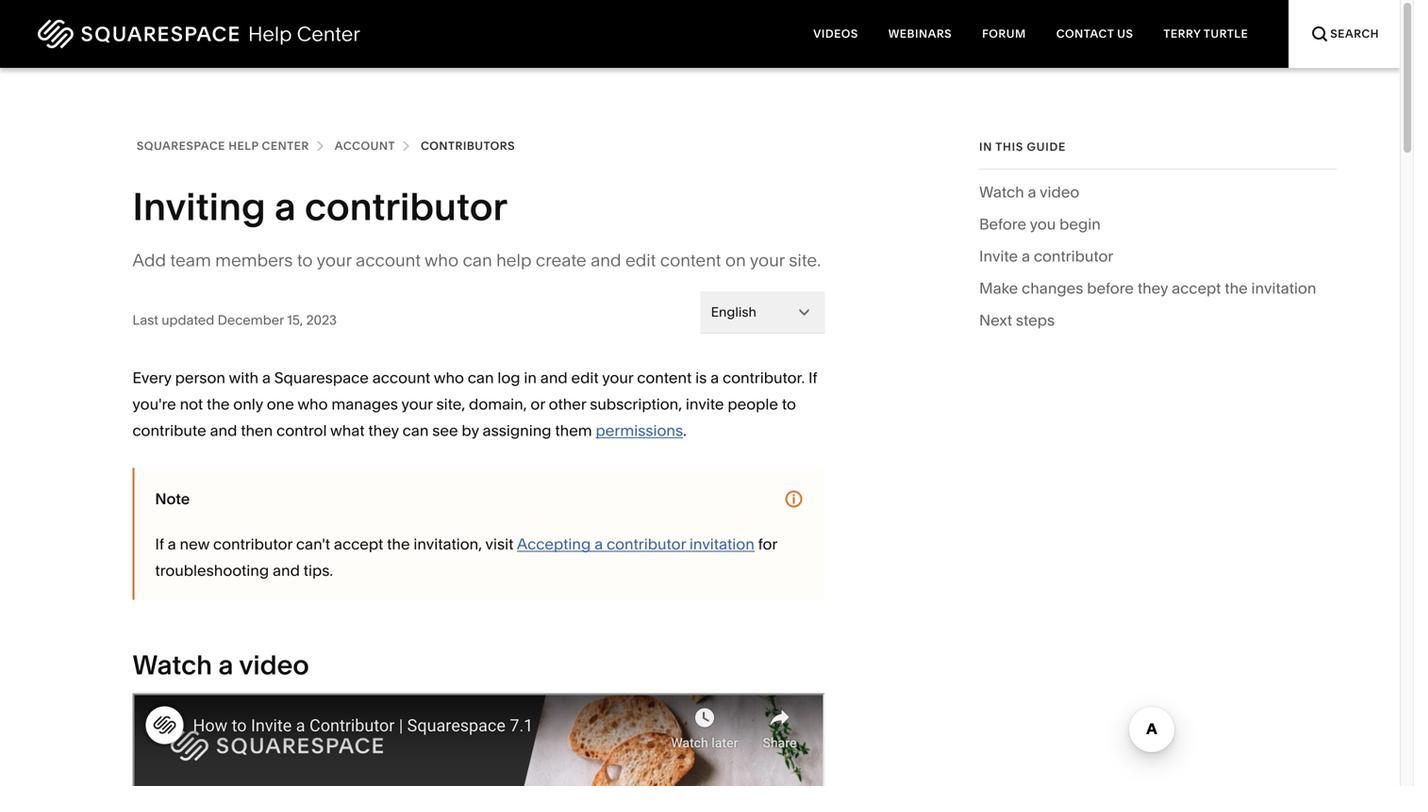 Task type: locate. For each thing, give the bounding box(es) containing it.
account
[[356, 250, 421, 271], [372, 369, 430, 387]]

contribute
[[132, 422, 206, 440]]

edit up other
[[571, 369, 599, 387]]

1 vertical spatial accept
[[334, 535, 383, 554]]

accept right can't
[[334, 535, 383, 554]]

1 horizontal spatial the
[[387, 535, 410, 554]]

0 horizontal spatial watch a video
[[132, 650, 309, 682]]

1 vertical spatial can
[[468, 369, 494, 387]]

domain,
[[469, 395, 527, 414]]

content
[[660, 250, 721, 271], [637, 369, 692, 387]]

0 horizontal spatial edit
[[571, 369, 599, 387]]

they
[[1138, 279, 1168, 298], [368, 422, 399, 440]]

your left site,
[[401, 395, 433, 414]]

permissions .
[[596, 422, 687, 440]]

to
[[297, 250, 313, 271], [782, 395, 796, 414]]

edit for your
[[571, 369, 599, 387]]

forum
[[982, 27, 1026, 41]]

for troubleshooting and tips.
[[155, 535, 777, 580]]

0 horizontal spatial if
[[155, 535, 164, 554]]

inviting a contributor
[[132, 184, 508, 230]]

1 horizontal spatial video
[[1040, 183, 1080, 201]]

if right contributor.
[[809, 369, 817, 387]]

terry turtle
[[1164, 27, 1248, 41]]

help
[[229, 139, 259, 153]]

0 vertical spatial account
[[356, 250, 421, 271]]

who up control
[[298, 395, 328, 414]]

team
[[170, 250, 211, 271]]

before you begin link
[[979, 211, 1101, 243]]

and left then on the left bottom of the page
[[210, 422, 237, 440]]

2 horizontal spatial the
[[1225, 279, 1248, 298]]

english
[[711, 304, 757, 320]]

turtle
[[1204, 27, 1248, 41]]

squarespace help center
[[137, 139, 309, 153]]

they down manages
[[368, 422, 399, 440]]

0 horizontal spatial the
[[207, 395, 230, 414]]

to right members
[[297, 250, 313, 271]]

control
[[276, 422, 327, 440]]

and inside for troubleshooting and tips.
[[273, 562, 300, 580]]

inviting
[[132, 184, 266, 230]]

account for your
[[356, 250, 421, 271]]

to right people
[[782, 395, 796, 414]]

december
[[218, 312, 284, 328]]

0 horizontal spatial to
[[297, 250, 313, 271]]

1 horizontal spatial invitation
[[1252, 279, 1317, 298]]

search button
[[1289, 0, 1400, 68]]

and left tips.
[[273, 562, 300, 580]]

last
[[132, 312, 158, 328]]

to inside every person with a squarespace account who can log in and edit your content is a contributor. if you're not the only one who manages your site, domain, or other subscription, invite people to contribute and then control what they can see by assigning them
[[782, 395, 796, 414]]

videos
[[813, 27, 858, 41]]

content inside every person with a squarespace account who can log in and edit your content is a contributor. if you're not the only one who manages your site, domain, or other subscription, invite people to contribute and then control what they can see by assigning them
[[637, 369, 692, 387]]

next steps link
[[979, 308, 1055, 340]]

0 horizontal spatial invitation
[[690, 535, 755, 554]]

1 vertical spatial edit
[[571, 369, 599, 387]]

your
[[317, 250, 352, 271], [750, 250, 785, 271], [602, 369, 633, 387], [401, 395, 433, 414]]

invite
[[686, 395, 724, 414]]

0 vertical spatial they
[[1138, 279, 1168, 298]]

and right create
[[591, 250, 621, 271]]

1 horizontal spatial if
[[809, 369, 817, 387]]

who up site,
[[434, 369, 464, 387]]

1 vertical spatial account
[[372, 369, 430, 387]]

site,
[[436, 395, 465, 414]]

who
[[425, 250, 459, 271], [434, 369, 464, 387], [298, 395, 328, 414]]

squarespace
[[137, 139, 225, 153], [274, 369, 369, 387]]

search
[[1331, 27, 1379, 41]]

0 vertical spatial watch
[[979, 183, 1024, 201]]

0 horizontal spatial they
[[368, 422, 399, 440]]

video inside watch a video link
[[1040, 183, 1080, 201]]

0 vertical spatial content
[[660, 250, 721, 271]]

1 vertical spatial content
[[637, 369, 692, 387]]

assigning
[[483, 422, 551, 440]]

1 vertical spatial squarespace
[[274, 369, 369, 387]]

1 horizontal spatial they
[[1138, 279, 1168, 298]]

0 vertical spatial squarespace
[[137, 139, 225, 153]]

accept right before
[[1172, 279, 1221, 298]]

2 vertical spatial who
[[298, 395, 328, 414]]

contributor right accepting
[[607, 535, 686, 554]]

accept
[[1172, 279, 1221, 298], [334, 535, 383, 554]]

can
[[463, 250, 492, 271], [468, 369, 494, 387], [403, 422, 429, 440]]

edit right create
[[625, 250, 656, 271]]

account inside every person with a squarespace account who can log in and edit your content is a contributor. if you're not the only one who manages your site, domain, or other subscription, invite people to contribute and then control what they can see by assigning them
[[372, 369, 430, 387]]

and
[[591, 250, 621, 271], [540, 369, 568, 387], [210, 422, 237, 440], [273, 562, 300, 580]]

account up manages
[[372, 369, 430, 387]]

the
[[1225, 279, 1248, 298], [207, 395, 230, 414], [387, 535, 410, 554]]

1 vertical spatial who
[[434, 369, 464, 387]]

can for help
[[463, 250, 492, 271]]

1 vertical spatial if
[[155, 535, 164, 554]]

can left see
[[403, 422, 429, 440]]

help
[[496, 250, 532, 271]]

not
[[180, 395, 203, 414]]

if inside every person with a squarespace account who can log in and edit your content is a contributor. if you're not the only one who manages your site, domain, or other subscription, invite people to contribute and then control what they can see by assigning them
[[809, 369, 817, 387]]

they right before
[[1138, 279, 1168, 298]]

see
[[432, 422, 458, 440]]

and right in at the top left
[[540, 369, 568, 387]]

0 vertical spatial who
[[425, 250, 459, 271]]

english button
[[701, 292, 825, 333]]

in
[[524, 369, 537, 387]]

who for log
[[434, 369, 464, 387]]

1 vertical spatial the
[[207, 395, 230, 414]]

center
[[262, 139, 309, 153]]

us
[[1117, 27, 1133, 41]]

is
[[695, 369, 707, 387]]

1 vertical spatial watch
[[132, 650, 212, 682]]

account down the inviting a contributor
[[356, 250, 421, 271]]

manages
[[331, 395, 398, 414]]

1 horizontal spatial edit
[[625, 250, 656, 271]]

.
[[683, 422, 687, 440]]

can left help
[[463, 250, 492, 271]]

1 vertical spatial to
[[782, 395, 796, 414]]

squarespace inside every person with a squarespace account who can log in and edit your content is a contributor. if you're not the only one who manages your site, domain, or other subscription, invite people to contribute and then control what they can see by assigning them
[[274, 369, 369, 387]]

0 vertical spatial invitation
[[1252, 279, 1317, 298]]

squarespace up "one" at the bottom left
[[274, 369, 369, 387]]

site.
[[789, 250, 821, 271]]

0 vertical spatial video
[[1040, 183, 1080, 201]]

edit inside every person with a squarespace account who can log in and edit your content is a contributor. if you're not the only one who manages your site, domain, or other subscription, invite people to contribute and then control what they can see by assigning them
[[571, 369, 599, 387]]

0 vertical spatial if
[[809, 369, 817, 387]]

if
[[809, 369, 817, 387], [155, 535, 164, 554]]

contributor
[[305, 184, 508, 230], [1034, 247, 1114, 266], [213, 535, 293, 554], [607, 535, 686, 554]]

1 vertical spatial video
[[239, 650, 309, 682]]

1 horizontal spatial to
[[782, 395, 796, 414]]

watch
[[979, 183, 1024, 201], [132, 650, 212, 682]]

who left help
[[425, 250, 459, 271]]

1 vertical spatial they
[[368, 422, 399, 440]]

edit for content
[[625, 250, 656, 271]]

0 vertical spatial can
[[463, 250, 492, 271]]

0 vertical spatial accept
[[1172, 279, 1221, 298]]

1 horizontal spatial squarespace
[[274, 369, 369, 387]]

watch a video link
[[979, 179, 1080, 211]]

note
[[155, 490, 190, 509]]

if left new
[[155, 535, 164, 554]]

1 vertical spatial invitation
[[690, 535, 755, 554]]

1 horizontal spatial accept
[[1172, 279, 1221, 298]]

content left the on at top
[[660, 250, 721, 271]]

0 vertical spatial watch a video
[[979, 183, 1080, 201]]

squarespace left help
[[137, 139, 225, 153]]

your up subscription,
[[602, 369, 633, 387]]

contact us link
[[1041, 0, 1149, 68]]

video
[[1040, 183, 1080, 201], [239, 650, 309, 682]]

content left is
[[637, 369, 692, 387]]

0 vertical spatial edit
[[625, 250, 656, 271]]

can left log
[[468, 369, 494, 387]]

people
[[728, 395, 778, 414]]

before you begin
[[979, 215, 1101, 233]]

tips.
[[303, 562, 333, 580]]

on
[[725, 250, 746, 271]]

can for log
[[468, 369, 494, 387]]

contributor up 'troubleshooting'
[[213, 535, 293, 554]]

if a new contributor can't accept the invitation, visit accepting a contributor invitation
[[155, 535, 755, 554]]

2 vertical spatial can
[[403, 422, 429, 440]]



Task type: describe. For each thing, give the bounding box(es) containing it.
add
[[132, 250, 166, 271]]

1 horizontal spatial watch
[[979, 183, 1024, 201]]

subscription,
[[590, 395, 682, 414]]

can't
[[296, 535, 330, 554]]

1 vertical spatial watch a video
[[132, 650, 309, 682]]

new
[[180, 535, 210, 554]]

before
[[979, 215, 1027, 233]]

contributor.
[[723, 369, 805, 387]]

or
[[531, 395, 545, 414]]

add team members to your account who can help create and edit content on your site.
[[132, 250, 821, 271]]

members
[[215, 250, 293, 271]]

your down the inviting a contributor
[[317, 250, 352, 271]]

updated
[[162, 312, 214, 328]]

invite a contributor
[[979, 247, 1114, 266]]

you're
[[132, 395, 176, 414]]

this
[[996, 140, 1024, 154]]

account for squarespace
[[372, 369, 430, 387]]

them
[[555, 422, 592, 440]]

accepting a contributor invitation link
[[517, 535, 755, 554]]

account
[[335, 139, 395, 153]]

0 vertical spatial to
[[297, 250, 313, 271]]

contact us
[[1056, 27, 1133, 41]]

0 horizontal spatial squarespace
[[137, 139, 225, 153]]

15,
[[287, 312, 303, 328]]

the inside every person with a squarespace account who can log in and edit your content is a contributor. if you're not the only one who manages your site, domain, or other subscription, invite people to contribute and then control what they can see by assigning them
[[207, 395, 230, 414]]

with
[[229, 369, 259, 387]]

in this guide
[[979, 140, 1066, 154]]

forum link
[[967, 0, 1041, 68]]

make changes before they accept the invitation link
[[979, 275, 1317, 308]]

they inside 'make changes before they accept the invitation' link
[[1138, 279, 1168, 298]]

1 horizontal spatial watch a video
[[979, 183, 1080, 201]]

one
[[267, 395, 294, 414]]

changes
[[1022, 279, 1083, 298]]

they inside every person with a squarespace account who can log in and edit your content is a contributor. if you're not the only one who manages your site, domain, or other subscription, invite people to contribute and then control what they can see by assigning them
[[368, 422, 399, 440]]

begin
[[1060, 215, 1101, 233]]

0 horizontal spatial watch
[[132, 650, 212, 682]]

before
[[1087, 279, 1134, 298]]

only
[[233, 395, 263, 414]]

other
[[549, 395, 586, 414]]

you
[[1030, 215, 1056, 233]]

every person with a squarespace account who can log in and edit your content is a contributor. if you're not the only one who manages your site, domain, or other subscription, invite people to contribute and then control what they can see by assigning them
[[132, 369, 817, 440]]

invitation,
[[414, 535, 482, 554]]

make changes before they accept the invitation
[[979, 279, 1317, 298]]

webinars link
[[873, 0, 967, 68]]

next steps
[[979, 311, 1055, 330]]

create
[[536, 250, 587, 271]]

squarespace help center link
[[137, 136, 309, 157]]

next
[[979, 311, 1012, 330]]

2 vertical spatial the
[[387, 535, 410, 554]]

invite a contributor link
[[979, 243, 1114, 275]]

guide
[[1027, 140, 1066, 154]]

last updated december 15, 2023
[[132, 312, 337, 328]]

2023
[[306, 312, 337, 328]]

accepting
[[517, 535, 591, 554]]

for
[[758, 535, 777, 554]]

contributor down the begin
[[1034, 247, 1114, 266]]

by
[[462, 422, 479, 440]]

contributors
[[421, 139, 515, 153]]

make
[[979, 279, 1018, 298]]

your right the on at top
[[750, 250, 785, 271]]

troubleshooting
[[155, 562, 269, 580]]

contact
[[1056, 27, 1114, 41]]

0 horizontal spatial video
[[239, 650, 309, 682]]

terry
[[1164, 27, 1201, 41]]

0 horizontal spatial accept
[[334, 535, 383, 554]]

0 vertical spatial the
[[1225, 279, 1248, 298]]

videos link
[[798, 0, 873, 68]]

webinars
[[889, 27, 952, 41]]

contributors link
[[421, 136, 515, 157]]

every
[[132, 369, 172, 387]]

what
[[330, 422, 365, 440]]

contributor down account link
[[305, 184, 508, 230]]

account link
[[335, 136, 395, 157]]

permissions
[[596, 422, 683, 440]]

visit
[[485, 535, 514, 554]]

permissions link
[[596, 422, 683, 440]]

terry turtle link
[[1149, 0, 1264, 68]]

who for help
[[425, 250, 459, 271]]

then
[[241, 422, 273, 440]]

steps
[[1016, 311, 1055, 330]]

log
[[498, 369, 520, 387]]



Task type: vqa. For each thing, say whether or not it's contained in the screenshot.
HTML in If you're using the code block to render code, ensure you select HTML or Markdown in the Type menu.
no



